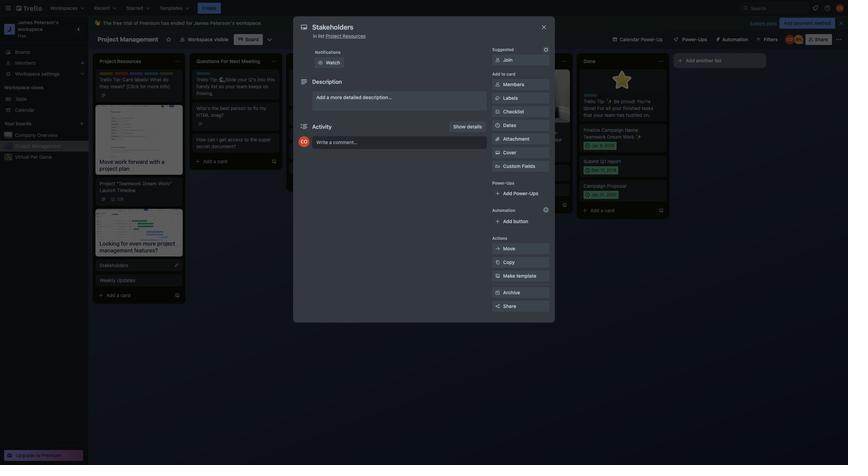 Task type: locate. For each thing, give the bounding box(es) containing it.
sm image down add to card
[[495, 81, 501, 88]]

the inside who's the best person to fix my html snag?
[[212, 105, 219, 111]]

1 vertical spatial color: purple, title: "design team" element
[[293, 112, 319, 117]]

add a more detailed description…
[[317, 94, 392, 100]]

sm image for labels
[[495, 95, 501, 102]]

2 vertical spatial create from template… image
[[659, 208, 664, 214]]

tip inside trello tip trello tip: 🌊slide your q's into this handy list so your team keeps on flowing.
[[209, 72, 215, 77]]

redtape-
[[540, 130, 559, 136]]

2019
[[607, 168, 617, 173]]

finalize
[[584, 127, 601, 133]]

tip:
[[113, 77, 121, 83], [210, 77, 218, 83], [307, 77, 315, 83], [404, 77, 412, 83], [597, 99, 606, 104], [500, 130, 509, 136]]

list right in
[[318, 33, 325, 39]]

share
[[815, 36, 829, 42], [503, 304, 517, 309]]

that inside trello tip trello tip: this is where assigned tasks live so that your team can see who's working on what and when it's due.
[[321, 84, 330, 89]]

visible
[[214, 36, 229, 42]]

list right customer in the left top of the page
[[331, 150, 338, 156]]

project "teamwork dream work" launch timeline
[[100, 181, 172, 193]]

snag?
[[211, 112, 224, 118]]

1 jan from the top
[[592, 143, 599, 148]]

for down labels!
[[140, 84, 146, 89]]

james up workspace visible 'button'
[[194, 20, 209, 26]]

primary element
[[0, 0, 849, 16]]

share button down method
[[806, 34, 833, 45]]

how can i get access to the super secret document? link
[[196, 136, 276, 150]]

jan inside option
[[592, 192, 599, 197]]

game
[[39, 154, 52, 160]]

share button down archive link
[[493, 301, 550, 312]]

trello tip trello tip: splash those redtape- heavy issues that are slowing your team down here.
[[487, 126, 562, 149]]

a down 'budget approval'
[[504, 202, 507, 208]]

in list project resources
[[313, 33, 366, 39]]

tip for trello tip: this is where assigned tasks live so that your team can see who's working on what and when it's due.
[[305, 72, 312, 77]]

share for share button to the bottom
[[503, 304, 517, 309]]

1 horizontal spatial ✨
[[636, 134, 642, 140]]

peterson's
[[34, 19, 59, 25], [210, 20, 235, 26]]

add down the suggested at top right
[[493, 72, 501, 77]]

budget approval
[[487, 187, 523, 193]]

1 vertical spatial 2020
[[607, 192, 617, 197]]

my
[[260, 105, 266, 111]]

so down 🌊slide
[[219, 84, 224, 89]]

automation button
[[713, 34, 753, 45]]

2 horizontal spatial create from template… image
[[659, 208, 664, 214]]

halp
[[160, 72, 169, 77]]

priority
[[115, 72, 129, 77]]

color: sky, title: "trello tip" element
[[145, 72, 163, 77], [196, 72, 215, 77], [293, 72, 312, 77], [584, 94, 602, 99], [487, 126, 505, 131]]

list inside button
[[715, 58, 722, 63]]

company overview
[[15, 132, 58, 138]]

team
[[144, 72, 155, 77], [308, 112, 319, 117]]

1 horizontal spatial christina overa (christinaovera) image
[[785, 35, 795, 44]]

sm image inside make template link
[[495, 273, 501, 280]]

power- inside power-ups button
[[683, 36, 699, 42]]

dream inside project "teamwork dream work" launch timeline
[[142, 181, 157, 187]]

are
[[413, 84, 420, 89], [527, 137, 533, 143]]

james inside the james peterson's workspace free
[[18, 19, 33, 25]]

1 horizontal spatial those
[[526, 130, 538, 136]]

between
[[448, 77, 466, 83]]

workspace up free
[[18, 26, 43, 32]]

trello tip halp
[[145, 72, 169, 77]]

0 horizontal spatial peterson's
[[34, 19, 59, 25]]

tip inside trello tip trello tip: ✨ be proud! you're done! for all your finished tasks that your team has hustled on.
[[596, 94, 602, 99]]

i
[[217, 137, 218, 143]]

color: purple, title: "design team" element
[[130, 72, 155, 77], [293, 112, 319, 117]]

workspace inside the james peterson's workspace free
[[18, 26, 43, 32]]

card down updates
[[121, 293, 131, 298]]

0 horizontal spatial management
[[32, 143, 61, 149]]

add a card down document?
[[203, 159, 228, 164]]

teamwork
[[584, 134, 606, 140]]

sm image inside move link
[[495, 246, 501, 252]]

jan 9, 2020
[[592, 143, 615, 148]]

sm image
[[543, 46, 550, 53], [495, 57, 501, 63], [317, 59, 324, 66], [495, 95, 501, 102], [495, 149, 501, 156], [495, 246, 501, 252], [495, 259, 501, 266]]

sm image for watch
[[317, 59, 324, 66]]

jan left 9,
[[592, 143, 599, 148]]

calendar
[[620, 36, 640, 42], [15, 107, 35, 113]]

1 vertical spatial jan
[[592, 192, 599, 197]]

team inside design team sketch site banner
[[308, 112, 319, 117]]

9,
[[600, 143, 604, 148]]

tip: up mean?
[[113, 77, 121, 83]]

sm image for members
[[495, 81, 501, 88]]

ended
[[171, 20, 185, 26]]

hustled
[[626, 112, 643, 118]]

christina overa (christinaovera) image up 'curate'
[[299, 136, 310, 147]]

tip: inside trello tip trello tip: this is where assigned tasks live so that your team can see who's working on what and when it's due.
[[307, 77, 315, 83]]

1 vertical spatial christina overa (christinaovera) image
[[785, 35, 795, 44]]

team inside trello tip trello tip: this is where assigned tasks live so that your team can see who's working on what and when it's due.
[[342, 84, 353, 89]]

sm image for cover
[[495, 149, 501, 156]]

sm image left labels on the right of page
[[495, 95, 501, 102]]

0 vertical spatial campaign
[[602, 127, 624, 133]]

2020 right 9,
[[605, 143, 615, 148]]

0 horizontal spatial share button
[[493, 301, 550, 312]]

ups down freelancer contracts link
[[530, 191, 539, 196]]

for inside trello tip: card labels! what do they mean? (click for more info)
[[140, 84, 146, 89]]

1 horizontal spatial has
[[617, 112, 625, 118]]

management inside board name 'text box'
[[120, 36, 158, 43]]

tasks up awaiting
[[390, 84, 402, 89]]

0 vertical spatial share
[[815, 36, 829, 42]]

1 horizontal spatial workspace
[[188, 36, 213, 42]]

move
[[503, 246, 516, 252]]

sm image for make template
[[495, 273, 501, 280]]

tip: inside trello tip trello tip: 🌊slide your q's into this handy list so your team keeps on flowing.
[[210, 77, 218, 83]]

trello tip trello tip: ✨ be proud! you're done! for all your finished tasks that your team has hustled on.
[[584, 94, 654, 118]]

1 horizontal spatial the
[[250, 137, 257, 143]]

work
[[623, 134, 635, 140]]

to left fix
[[248, 105, 252, 111]]

0 horizontal spatial christina overa (christinaovera) image
[[299, 136, 310, 147]]

more inside trello tip: card labels! what do they mean? (click for more info)
[[148, 84, 159, 89]]

tip: inside "trello tip: 💬for those in-between tasks that are almost done but also awaiting one last step."
[[404, 77, 412, 83]]

1 vertical spatial dream
[[142, 181, 157, 187]]

color: orange, title: "one more step" element for freelancer
[[487, 168, 501, 171]]

see
[[364, 84, 372, 89]]

join link
[[493, 55, 550, 65]]

q1
[[601, 159, 607, 164]]

sm image inside watch "button"
[[317, 59, 324, 66]]

1 horizontal spatial automation
[[723, 36, 749, 42]]

stakeholders
[[100, 263, 128, 268]]

card
[[507, 72, 516, 77], [411, 149, 421, 155], [217, 159, 228, 164], [508, 202, 518, 208], [605, 208, 615, 214], [121, 293, 131, 298]]

workspace for workspace visible
[[188, 36, 213, 42]]

sm image for checklist
[[495, 108, 501, 115]]

0 horizontal spatial color: orange, title: "one more step" element
[[293, 146, 307, 149]]

color: orange, title: "one more step" element up freelancer
[[487, 168, 501, 171]]

✨ inside trello tip trello tip: ✨ be proud! you're done! for all your finished tasks that your team has hustled on.
[[607, 99, 613, 104]]

share for share button to the right
[[815, 36, 829, 42]]

0 vertical spatial dream
[[608, 134, 622, 140]]

tip: for handy
[[210, 77, 218, 83]]

1 vertical spatial sketch
[[293, 165, 308, 171]]

copy
[[503, 260, 515, 265]]

tip: up live
[[307, 77, 315, 83]]

2 vertical spatial the
[[310, 165, 317, 171]]

your boards
[[4, 121, 32, 127]]

0 horizontal spatial so
[[219, 84, 224, 89]]

trello tip trello tip: 🌊slide your q's into this handy list so your team keeps on flowing.
[[196, 72, 275, 96]]

sm image inside automation button
[[713, 34, 723, 44]]

premium right 'upgrade'
[[42, 453, 61, 459]]

color: red, title: "priority" element
[[115, 72, 129, 77]]

workspace up board link
[[236, 20, 261, 26]]

how
[[196, 137, 206, 143]]

your inside trello tip trello tip: this is where assigned tasks live so that your team can see who's working on what and when it's due.
[[331, 84, 341, 89]]

1 vertical spatial the
[[250, 137, 257, 143]]

curate customer list link
[[293, 150, 372, 157]]

proposal
[[607, 183, 627, 189]]

0 horizontal spatial workspace
[[18, 26, 43, 32]]

members link up labels link
[[493, 79, 550, 90]]

so
[[219, 84, 224, 89], [315, 84, 320, 89]]

on inside trello tip trello tip: 🌊slide your q's into this handy list so your team keeps on flowing.
[[263, 84, 269, 89]]

0 horizontal spatial for
[[140, 84, 146, 89]]

list right handy
[[211, 84, 218, 89]]

0 vertical spatial sketch
[[293, 116, 308, 122]]

create
[[202, 5, 217, 11]]

and
[[345, 90, 353, 96]]

jan left 31,
[[592, 192, 599, 197]]

0 horizontal spatial calendar
[[15, 107, 35, 113]]

team left halp
[[144, 72, 155, 77]]

resources
[[343, 33, 366, 39]]

power-ups up add another list
[[683, 36, 708, 42]]

✨ down name: on the right
[[636, 134, 642, 140]]

create from template… image
[[465, 149, 471, 155], [175, 293, 180, 298]]

create button
[[198, 3, 221, 14]]

1 vertical spatial ✨
[[636, 134, 642, 140]]

members up labels on the right of page
[[503, 82, 525, 87]]

campaign proposal link
[[584, 183, 663, 190]]

best
[[220, 105, 230, 111]]

sm image left archive
[[495, 290, 501, 296]]

Jan 31, 2020 checkbox
[[584, 191, 619, 199]]

down
[[499, 144, 511, 149]]

james up free
[[18, 19, 33, 25]]

font
[[356, 165, 366, 171]]

tip: up for
[[597, 99, 606, 104]]

jan for campaign
[[592, 192, 599, 197]]

to inside who's the best person to fix my html snag?
[[248, 105, 252, 111]]

banner
[[89, 16, 849, 30]]

0 horizontal spatial more
[[148, 84, 159, 89]]

0 vertical spatial workspace
[[236, 20, 261, 26]]

add a card
[[397, 149, 421, 155], [203, 159, 228, 164], [494, 202, 518, 208], [591, 208, 615, 214], [106, 293, 131, 298]]

1 vertical spatial ups
[[507, 181, 515, 186]]

Jan 9, 2020 checkbox
[[584, 142, 617, 150]]

slowing
[[535, 137, 551, 143]]

sm image inside join link
[[495, 57, 501, 63]]

campaign proposal
[[584, 183, 627, 189]]

members link down boards
[[0, 58, 89, 69]]

finalize campaign name: teamwork dream work ✨ link
[[584, 127, 663, 141]]

workspace up 'table'
[[4, 85, 30, 90]]

2020 right 31,
[[607, 192, 617, 197]]

0 horizontal spatial ✨
[[607, 99, 613, 104]]

project management inside project management link
[[15, 143, 61, 149]]

freelancer contracts
[[487, 172, 533, 178]]

campaign up jan 31, 2020 option
[[584, 183, 606, 189]]

that up the one
[[403, 84, 412, 89]]

ups inside add power-ups link
[[530, 191, 539, 196]]

team inside trello tip trello tip: 🌊slide your q's into this handy list so your team keeps on flowing.
[[236, 84, 247, 89]]

tip: up the 'issues'
[[500, 130, 509, 136]]

super
[[259, 137, 271, 143]]

so up working
[[315, 84, 320, 89]]

jan inside checkbox
[[592, 143, 599, 148]]

your down for
[[594, 112, 604, 118]]

add board image
[[79, 121, 85, 127]]

sm image left checklist on the top of page
[[495, 108, 501, 115]]

None text field
[[309, 21, 534, 33]]

archive link
[[493, 288, 550, 298]]

management up game
[[32, 143, 61, 149]]

1 sketch from the top
[[293, 116, 308, 122]]

sm image down the down
[[495, 149, 501, 156]]

star or unstar board image
[[166, 37, 171, 42]]

power- inside add power-ups link
[[514, 191, 530, 196]]

1 horizontal spatial share button
[[806, 34, 833, 45]]

team up and
[[342, 84, 353, 89]]

premium right of
[[139, 20, 160, 26]]

0 vertical spatial those
[[428, 77, 440, 83]]

0 vertical spatial project management
[[98, 36, 158, 43]]

sm image
[[713, 34, 723, 44], [495, 81, 501, 88], [495, 108, 501, 115], [495, 273, 501, 280], [495, 290, 501, 296]]

2 horizontal spatial tasks
[[642, 105, 654, 111]]

sm image down actions
[[495, 246, 501, 252]]

but
[[450, 84, 457, 89]]

1 vertical spatial color: orange, title: "one more step" element
[[487, 168, 501, 171]]

on inside trello tip trello tip: this is where assigned tasks live so that your team can see who's working on what and when it's due.
[[326, 90, 332, 96]]

sm image left watch
[[317, 59, 324, 66]]

add right the due.
[[317, 94, 326, 100]]

actions
[[493, 236, 508, 241]]

automation up add another list button at the right top
[[723, 36, 749, 42]]

campaign
[[602, 127, 624, 133], [584, 183, 606, 189]]

0 horizontal spatial power-ups
[[493, 181, 515, 186]]

tip: inside trello tip: card labels! what do they mean? (click for more info)
[[113, 77, 121, 83]]

suggested
[[493, 47, 514, 52]]

tip for trello tip: ✨ be proud! you're done! for all your finished tasks that your team has hustled on.
[[596, 94, 602, 99]]

sm image inside checklist link
[[495, 108, 501, 115]]

power-ups up 'budget approval'
[[493, 181, 515, 186]]

2 so from the left
[[315, 84, 320, 89]]

1 vertical spatial can
[[208, 137, 216, 143]]

sm image for automation
[[713, 34, 723, 44]]

0 vertical spatial 2020
[[605, 143, 615, 148]]

automation up add button
[[493, 208, 516, 213]]

0 horizontal spatial on
[[263, 84, 269, 89]]

template
[[517, 273, 537, 279]]

sm image inside labels link
[[495, 95, 501, 102]]

the up snag?
[[212, 105, 219, 111]]

2 jan from the top
[[592, 192, 599, 197]]

dec 17, 2019
[[592, 168, 617, 173]]

for right ended
[[186, 20, 193, 26]]

j
[[8, 25, 11, 33]]

card down write a comment text box
[[411, 149, 421, 155]]

0 horizontal spatial workspace
[[4, 85, 30, 90]]

dream left the work"
[[142, 181, 157, 187]]

0 horizontal spatial project management
[[15, 143, 61, 149]]

can inside trello tip trello tip: this is where assigned tasks live so that your team can see who's working on what and when it's due.
[[355, 84, 363, 89]]

legal review link
[[390, 105, 469, 112]]

you're
[[637, 99, 651, 104]]

who's
[[196, 105, 210, 111]]

add a card down jan 31, 2020 option
[[591, 208, 615, 214]]

are inside "trello tip: 💬for those in-between tasks that are almost done but also awaiting one last step."
[[413, 84, 420, 89]]

can inside how can i get access to the super secret document?
[[208, 137, 216, 143]]

the for sketch
[[310, 165, 317, 171]]

0 vertical spatial jan
[[592, 143, 599, 148]]

1 horizontal spatial color: orange, title: "one more step" element
[[487, 168, 501, 171]]

calendar for calendar power-up
[[620, 36, 640, 42]]

0 vertical spatial design
[[130, 72, 143, 77]]

2020 inside checkbox
[[605, 143, 615, 148]]

1 horizontal spatial share
[[815, 36, 829, 42]]

1 horizontal spatial color: purple, title: "design team" element
[[293, 112, 319, 117]]

a left 'what'
[[327, 94, 329, 100]]

tasks inside trello tip trello tip: this is where assigned tasks live so that your team can see who's working on what and when it's due.
[[293, 84, 305, 89]]

activity
[[312, 124, 332, 130]]

0 horizontal spatial create from template… image
[[272, 159, 277, 164]]

tasks up on.
[[642, 105, 654, 111]]

2 horizontal spatial christina overa (christinaovera) image
[[836, 4, 845, 12]]

color: orange, title: "one more step" element up 'curate'
[[293, 146, 307, 149]]

0 horizontal spatial james
[[18, 19, 33, 25]]

more down what
[[148, 84, 159, 89]]

to right access
[[244, 137, 249, 143]]

tip: inside trello tip trello tip: ✨ be proud! you're done! for all your finished tasks that your team has hustled on.
[[597, 99, 606, 104]]

1 vertical spatial more
[[331, 94, 342, 100]]

1 horizontal spatial team
[[308, 112, 319, 117]]

ups up add another list
[[699, 36, 708, 42]]

1 horizontal spatial create from template… image
[[465, 149, 471, 155]]

labels!
[[134, 77, 149, 83]]

sketch left site
[[293, 116, 308, 122]]

calendar down 'table'
[[15, 107, 35, 113]]

sm image inside copy "link"
[[495, 259, 501, 266]]

tip inside trello tip trello tip: splash those redtape- heavy issues that are slowing your team down here.
[[499, 126, 505, 131]]

christina overa (christinaovera) image
[[836, 4, 845, 12], [785, 35, 795, 44], [299, 136, 310, 147]]

last
[[419, 90, 427, 96]]

0 horizontal spatial are
[[413, 84, 420, 89]]

1 vertical spatial project management
[[15, 143, 61, 149]]

create from template… image
[[272, 159, 277, 164], [562, 203, 568, 208], [659, 208, 664, 214]]

workspace for workspace views
[[4, 85, 30, 90]]

0 vertical spatial management
[[120, 36, 158, 43]]

sm image up add another list button at the right top
[[713, 34, 723, 44]]

show menu image
[[836, 36, 843, 43]]

list
[[318, 33, 325, 39], [715, 58, 722, 63], [211, 84, 218, 89], [331, 150, 338, 156]]

0 vertical spatial ups
[[699, 36, 708, 42]]

1 vertical spatial members link
[[493, 79, 550, 90]]

power-ups inside button
[[683, 36, 708, 42]]

tip inside trello tip trello tip: this is where assigned tasks live so that your team can see who's working on what and when it's due.
[[305, 72, 312, 77]]

2 vertical spatial ups
[[530, 191, 539, 196]]

sm image for join
[[495, 57, 501, 63]]

button
[[514, 219, 529, 224]]

automation inside button
[[723, 36, 749, 42]]

1 horizontal spatial dream
[[608, 134, 622, 140]]

those
[[428, 77, 440, 83], [526, 130, 538, 136]]

color: lime, title: "halp" element
[[160, 72, 173, 77]]

workspace inside 'button'
[[188, 36, 213, 42]]

2020
[[605, 143, 615, 148], [607, 192, 617, 197]]

search image
[[744, 5, 749, 11]]

show details
[[454, 124, 482, 130]]

those inside "trello tip: 💬for those in-between tasks that are almost done but also awaiting one last step."
[[428, 77, 440, 83]]

0 vertical spatial can
[[355, 84, 363, 89]]

Write a comment text field
[[312, 136, 487, 149]]

1 vertical spatial has
[[617, 112, 625, 118]]

0 vertical spatial share button
[[806, 34, 833, 45]]

1 horizontal spatial members link
[[493, 79, 550, 90]]

team inside trello tip trello tip: splash those redtape- heavy issues that are slowing your team down here.
[[487, 144, 498, 149]]

tip: left 💬for
[[404, 77, 412, 83]]

0 vertical spatial power-ups
[[683, 36, 708, 42]]

(click
[[126, 84, 139, 89]]

more left and
[[331, 94, 342, 100]]

1 horizontal spatial can
[[355, 84, 363, 89]]

who's the best person to fix my html snag? link
[[196, 105, 276, 119]]

0 vertical spatial on
[[263, 84, 269, 89]]

ups inside power-ups button
[[699, 36, 708, 42]]

0 vertical spatial workspace
[[188, 36, 213, 42]]

2 horizontal spatial the
[[310, 165, 317, 171]]

0 vertical spatial ✨
[[607, 99, 613, 104]]

customize views image
[[267, 36, 273, 43]]

create from template… image for budget approval
[[562, 203, 568, 208]]

dream inside finalize campaign name: teamwork dream work ✨
[[608, 134, 622, 140]]

are left slowing at the right
[[527, 137, 533, 143]]

info)
[[160, 84, 170, 89]]

members for the bottom members link
[[503, 82, 525, 87]]

0 vertical spatial automation
[[723, 36, 749, 42]]

share down method
[[815, 36, 829, 42]]

0 horizontal spatial has
[[161, 20, 169, 26]]

1 vertical spatial create from template… image
[[562, 203, 568, 208]]

dream left work
[[608, 134, 622, 140]]

add left payment
[[784, 20, 793, 26]]

finalize campaign name: teamwork dream work ✨
[[584, 127, 642, 140]]

christina overa (christinaovera) image right open information menu image
[[836, 4, 845, 12]]

calendar left up
[[620, 36, 640, 42]]

1 horizontal spatial ups
[[530, 191, 539, 196]]

jan for finalize
[[592, 143, 599, 148]]

sm image inside cover link
[[495, 149, 501, 156]]

1 horizontal spatial peterson's
[[210, 20, 235, 26]]

0 vertical spatial members
[[15, 60, 36, 66]]

so inside trello tip trello tip: 🌊slide your q's into this handy list so your team keeps on flowing.
[[219, 84, 224, 89]]

2 horizontal spatial ups
[[699, 36, 708, 42]]

add left button on the top of the page
[[503, 219, 512, 224]]

1 vertical spatial workspace
[[4, 85, 30, 90]]

freelancer
[[487, 172, 510, 178]]

1 horizontal spatial on
[[326, 90, 332, 96]]

0 vertical spatial the
[[212, 105, 219, 111]]

✨ up all
[[607, 99, 613, 104]]

0 horizontal spatial premium
[[42, 453, 61, 459]]

0 horizontal spatial the
[[212, 105, 219, 111]]

color: orange, title: "one more step" element
[[293, 146, 307, 149], [487, 168, 501, 171]]

campaign up work
[[602, 127, 624, 133]]

sm image inside archive link
[[495, 290, 501, 296]]

tip: inside trello tip trello tip: splash those redtape- heavy issues that are slowing your team down here.
[[500, 130, 509, 136]]

those up slowing at the right
[[526, 130, 538, 136]]

the for who's
[[212, 105, 219, 111]]

the inside sketch the "teamy dreamy" font link
[[310, 165, 317, 171]]

0 vertical spatial are
[[413, 84, 420, 89]]

2020 inside option
[[607, 192, 617, 197]]

workspace left visible
[[188, 36, 213, 42]]

1 so from the left
[[219, 84, 224, 89]]

sm image left copy in the right of the page
[[495, 259, 501, 266]]

0 horizontal spatial those
[[428, 77, 440, 83]]

can up when at the left top of the page
[[355, 84, 363, 89]]

tip: for for
[[597, 99, 606, 104]]

your
[[238, 77, 247, 83], [225, 84, 235, 89], [331, 84, 341, 89], [612, 105, 622, 111], [594, 112, 604, 118], [553, 137, 562, 143]]

cover link
[[493, 147, 550, 158]]

has
[[161, 20, 169, 26], [617, 112, 625, 118]]

your inside trello tip trello tip: splash those redtape- heavy issues that are slowing your team down here.
[[553, 137, 562, 143]]

1 vertical spatial team
[[308, 112, 319, 117]]

add button
[[503, 219, 529, 224]]

1 horizontal spatial project management
[[98, 36, 158, 43]]

banner
[[319, 116, 334, 122]]

1 horizontal spatial members
[[503, 82, 525, 87]]

add
[[784, 20, 793, 26], [686, 58, 695, 63], [493, 72, 501, 77], [317, 94, 326, 100], [397, 149, 406, 155], [203, 159, 212, 164], [503, 191, 512, 196], [494, 202, 503, 208], [591, 208, 600, 214], [503, 219, 512, 224], [106, 293, 115, 298]]

on left 'what'
[[326, 90, 332, 96]]

add left another
[[686, 58, 695, 63]]

0 horizontal spatial tasks
[[293, 84, 305, 89]]



Task type: describe. For each thing, give the bounding box(es) containing it.
1 horizontal spatial more
[[331, 94, 342, 100]]

upgrade to premium
[[16, 453, 61, 459]]

0 vertical spatial for
[[186, 20, 193, 26]]

1 vertical spatial share button
[[493, 301, 550, 312]]

are inside trello tip trello tip: splash those redtape- heavy issues that are slowing your team down here.
[[527, 137, 533, 143]]

q's
[[249, 77, 256, 83]]

a down jan 31, 2020 option
[[601, 208, 604, 214]]

1 vertical spatial power-ups
[[493, 181, 515, 186]]

your down 🌊slide
[[225, 84, 235, 89]]

table
[[15, 96, 27, 102]]

project management inside board name 'text box'
[[98, 36, 158, 43]]

review
[[403, 105, 418, 111]]

upgrade to premium link
[[4, 451, 83, 462]]

1 vertical spatial premium
[[42, 453, 61, 459]]

add a card down 'budget approval'
[[494, 202, 518, 208]]

dates
[[503, 122, 517, 128]]

add a card down write a comment text box
[[397, 149, 421, 155]]

tip: for live
[[307, 77, 315, 83]]

members for the top members link
[[15, 60, 36, 66]]

sm image for suggested
[[543, 46, 550, 53]]

mean?
[[111, 84, 125, 89]]

that inside trello tip trello tip: ✨ be proud! you're done! for all your finished tasks that your team has hustled on.
[[584, 112, 593, 118]]

card down document?
[[217, 159, 228, 164]]

your left q's in the top left of the page
[[238, 77, 247, 83]]

those inside trello tip trello tip: splash those redtape- heavy issues that are slowing your team down here.
[[526, 130, 538, 136]]

0 horizontal spatial design
[[130, 72, 143, 77]]

workspace views
[[4, 85, 44, 90]]

method
[[815, 20, 832, 26]]

weekly updates link
[[100, 277, 179, 284]]

submit
[[584, 159, 599, 164]]

step.
[[428, 90, 439, 96]]

peterson's inside the james peterson's workspace free
[[34, 19, 59, 25]]

site
[[310, 116, 318, 122]]

color: sky, title: "trello tip" element for trello tip: this is where assigned tasks live so that your team can see who's working on what and when it's due.
[[293, 72, 312, 77]]

j link
[[4, 24, 15, 35]]

attachment
[[503, 136, 530, 142]]

power-ups button
[[669, 34, 712, 45]]

2 vertical spatial christina overa (christinaovera) image
[[299, 136, 310, 147]]

budget
[[487, 187, 503, 193]]

calendar link
[[15, 107, 85, 114]]

team inside trello tip trello tip: ✨ be proud! you're done! for all your finished tasks that your team has hustled on.
[[605, 112, 616, 118]]

add inside 'button'
[[784, 20, 793, 26]]

add payment method
[[784, 20, 832, 26]]

details
[[467, 124, 482, 130]]

0 horizontal spatial team
[[144, 72, 155, 77]]

tip for trello tip: 🌊slide your q's into this handy list so your team keeps on flowing.
[[209, 72, 215, 77]]

0 vertical spatial has
[[161, 20, 169, 26]]

dates button
[[493, 120, 550, 131]]

html
[[196, 112, 210, 118]]

tasks inside trello tip trello tip: ✨ be proud! you're done! for all your finished tasks that your team has hustled on.
[[642, 105, 654, 111]]

add to card
[[493, 72, 516, 77]]

a down weekly updates
[[117, 293, 119, 298]]

boards
[[15, 49, 30, 55]]

team for redtape-
[[487, 144, 498, 149]]

virtual pet game
[[15, 154, 52, 160]]

0 horizontal spatial automation
[[493, 208, 516, 213]]

0 vertical spatial christina overa (christinaovera) image
[[836, 4, 845, 12]]

join
[[503, 57, 513, 63]]

2020 for campaign
[[605, 143, 615, 148]]

what
[[150, 77, 162, 83]]

that inside trello tip trello tip: splash those redtape- heavy issues that are slowing your team down here.
[[517, 137, 525, 143]]

custom
[[503, 163, 521, 169]]

add down "budget"
[[494, 202, 503, 208]]

custom fields button
[[493, 163, 550, 170]]

to right 'upgrade'
[[36, 453, 41, 459]]

contracts
[[512, 172, 533, 178]]

color: sky, title: "trello tip" element for trello tip: splash those redtape- heavy issues that are slowing your team down here.
[[487, 126, 505, 131]]

add down jan 31, 2020 option
[[591, 208, 600, 214]]

add down secret
[[203, 159, 212, 164]]

1
[[495, 153, 497, 158]]

workspace visible
[[188, 36, 229, 42]]

who's the best person to fix my html snag?
[[196, 105, 266, 118]]

to inside how can i get access to the super secret document?
[[244, 137, 249, 143]]

legal review
[[390, 105, 418, 111]]

campaign inside "link"
[[584, 183, 606, 189]]

Board name text field
[[94, 34, 162, 45]]

board
[[246, 36, 259, 42]]

labels
[[503, 95, 518, 101]]

project inside board name 'text box'
[[98, 36, 119, 43]]

list inside trello tip trello tip: 🌊slide your q's into this handy list so your team keeps on flowing.
[[211, 84, 218, 89]]

project management link
[[15, 143, 85, 150]]

of
[[134, 20, 138, 26]]

add a card down weekly updates
[[106, 293, 131, 298]]

work"
[[158, 181, 172, 187]]

virtual
[[15, 154, 29, 160]]

campaign inside finalize campaign name: teamwork dream work ✨
[[602, 127, 624, 133]]

attachment button
[[493, 134, 550, 145]]

0 vertical spatial premium
[[139, 20, 160, 26]]

1 vertical spatial create from template… image
[[175, 293, 180, 298]]

a down document?
[[214, 159, 216, 164]]

color: sky, title: "trello tip" element for trello tip: 🌊slide your q's into this handy list so your team keeps on flowing.
[[196, 72, 215, 77]]

project "teamwork dream work" launch timeline link
[[100, 180, 179, 194]]

ben nelson (bennelson96) image
[[794, 35, 804, 44]]

team for q's
[[236, 84, 247, 89]]

edit
[[293, 131, 302, 137]]

almost
[[421, 84, 436, 89]]

this
[[316, 77, 326, 83]]

card down add power-ups link at the top of page
[[508, 202, 518, 208]]

has inside trello tip trello tip: ✨ be proud! you're done! for all your finished tasks that your team has hustled on.
[[617, 112, 625, 118]]

2 sketch from the top
[[293, 165, 308, 171]]

0 notifications image
[[812, 4, 820, 12]]

project inside project "teamwork dream work" launch timeline
[[100, 181, 115, 187]]

boards
[[16, 121, 32, 127]]

project up the "virtual"
[[15, 143, 31, 149]]

power- inside 'calendar power-up' link
[[641, 36, 657, 42]]

add button button
[[493, 216, 550, 227]]

calendar for calendar
[[15, 107, 35, 113]]

0 vertical spatial members link
[[0, 58, 89, 69]]

sm image for archive
[[495, 290, 501, 296]]

trello tip: 💬for those in-between tasks that are almost done but also awaiting one last step.
[[390, 77, 467, 96]]

board link
[[234, 34, 263, 45]]

copy link
[[493, 257, 550, 268]]

sm image for move
[[495, 246, 501, 252]]

issues
[[501, 137, 515, 143]]

create from template… image for how can i get access to the super secret document?
[[272, 159, 277, 164]]

the inside how can i get access to the super secret document?
[[250, 137, 257, 143]]

watch
[[326, 60, 340, 65]]

1 horizontal spatial workspace
[[236, 20, 261, 26]]

in-
[[441, 77, 448, 83]]

sm image for copy
[[495, 259, 501, 266]]

edit card image
[[174, 263, 179, 268]]

trello inside "trello tip: 💬for those in-between tasks that are almost done but also awaiting one last step."
[[390, 77, 402, 83]]

color: orange, title: "one more step" element for curate
[[293, 146, 307, 149]]

submit q1 report link
[[584, 158, 663, 165]]

wave image
[[94, 20, 100, 26]]

project resources link
[[326, 33, 366, 39]]

card down jan 31, 2020
[[605, 208, 615, 214]]

so inside trello tip trello tip: this is where assigned tasks live so that your team can see who's working on what and when it's due.
[[315, 84, 320, 89]]

add down the weekly
[[106, 293, 115, 298]]

keeps
[[249, 84, 262, 89]]

they
[[100, 84, 109, 89]]

1 horizontal spatial james
[[194, 20, 209, 26]]

that inside "trello tip: 💬for those in-between tasks that are almost done but also awaiting one last step."
[[403, 84, 412, 89]]

checklist
[[503, 109, 524, 115]]

add down write a comment text box
[[397, 149, 406, 155]]

peterson's inside banner
[[210, 20, 235, 26]]

document?
[[212, 144, 236, 149]]

heavy
[[487, 137, 500, 143]]

the
[[103, 20, 112, 26]]

your down be
[[612, 105, 622, 111]]

0 horizontal spatial ups
[[507, 181, 515, 186]]

do
[[163, 77, 169, 83]]

add right "budget"
[[503, 191, 512, 196]]

jan 31, 2020
[[592, 192, 617, 197]]

2020 for proposal
[[607, 192, 617, 197]]

sketch the "teamy dreamy" font
[[293, 165, 366, 171]]

banner containing 👋
[[89, 16, 849, 30]]

open information menu image
[[825, 5, 832, 12]]

weekly updates
[[100, 278, 135, 283]]

add another list button
[[674, 53, 767, 68]]

design inside design team sketch site banner
[[293, 112, 307, 117]]

cover
[[503, 150, 517, 156]]

tasks inside "trello tip: 💬for those in-between tasks that are almost done but also awaiting one last step."
[[390, 84, 402, 89]]

card down join
[[507, 72, 516, 77]]

trello inside trello tip: card labels! what do they mean? (click for more info)
[[100, 77, 112, 83]]

Search field
[[749, 3, 809, 13]]

add another list
[[686, 58, 722, 63]]

🌊slide
[[219, 77, 236, 83]]

Dec 17, 2019 checkbox
[[584, 166, 619, 175]]

email
[[303, 131, 315, 137]]

✨ inside finalize campaign name: teamwork dream work ✨
[[636, 134, 642, 140]]

trello tip: ✨ be proud! you're done! for all your finished tasks that your team has hustled on. link
[[584, 98, 663, 119]]

show
[[454, 124, 466, 130]]

your boards with 3 items element
[[4, 120, 69, 128]]

trello tip: splash those redtape- heavy issues that are slowing your team down here. link
[[487, 130, 566, 150]]

color: yellow, title: "copy request" element
[[100, 72, 113, 75]]

tip: for that
[[500, 130, 509, 136]]

0 horizontal spatial color: purple, title: "design team" element
[[130, 72, 155, 77]]

to down join
[[502, 72, 506, 77]]

filters button
[[754, 34, 780, 45]]

project up notifications
[[326, 33, 342, 39]]

weekly
[[100, 278, 116, 283]]

a down write a comment text box
[[407, 149, 410, 155]]

up
[[657, 36, 663, 42]]

17,
[[601, 168, 606, 173]]

views
[[31, 85, 44, 90]]

sketch inside design team sketch site banner
[[293, 116, 308, 122]]

👋
[[94, 20, 100, 26]]

in
[[313, 33, 317, 39]]

dreamy"
[[336, 165, 355, 171]]

dec
[[592, 168, 600, 173]]

team for where
[[342, 84, 353, 89]]

be
[[614, 99, 620, 104]]

proud!
[[621, 99, 636, 104]]

explore plans button
[[751, 19, 777, 28]]

color: sky, title: "trello tip" element for trello tip: ✨ be proud! you're done! for all your finished tasks that your team has hustled on.
[[584, 94, 602, 99]]



Task type: vqa. For each thing, say whether or not it's contained in the screenshot.
Freelancer contracts
yes



